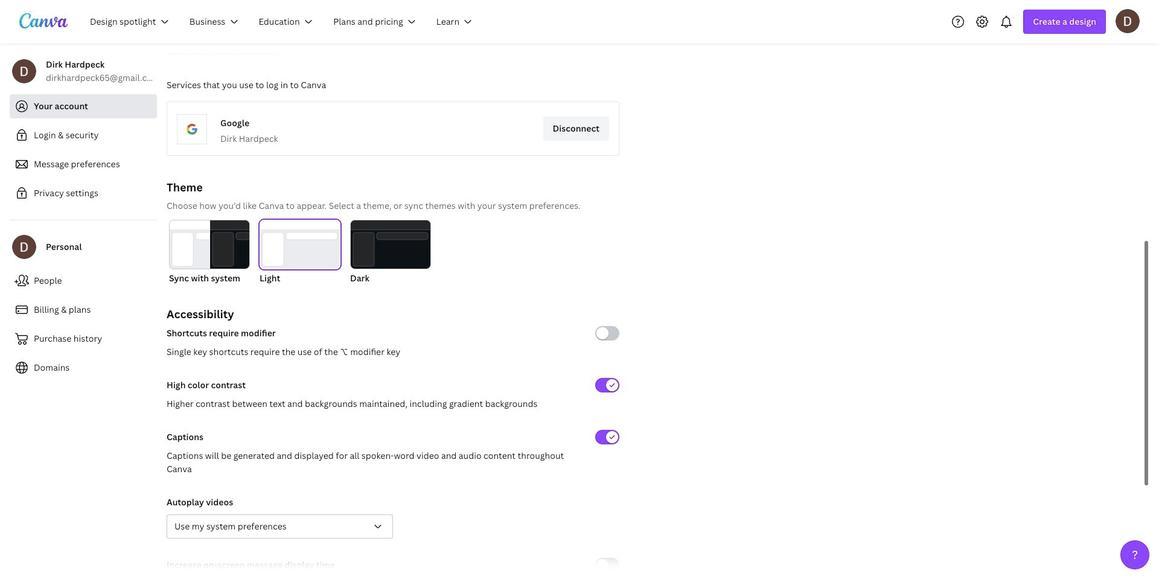 Task type: locate. For each thing, give the bounding box(es) containing it.
None button
[[169, 220, 250, 285], [260, 220, 341, 285], [350, 220, 431, 285], [167, 514, 393, 539], [169, 220, 250, 285], [260, 220, 341, 285], [350, 220, 431, 285], [167, 514, 393, 539]]

dirk hardpeck image
[[1116, 9, 1140, 33]]



Task type: describe. For each thing, give the bounding box(es) containing it.
top level navigation element
[[82, 10, 485, 34]]



Task type: vqa. For each thing, say whether or not it's contained in the screenshot.
Shared with you OPTION
no



